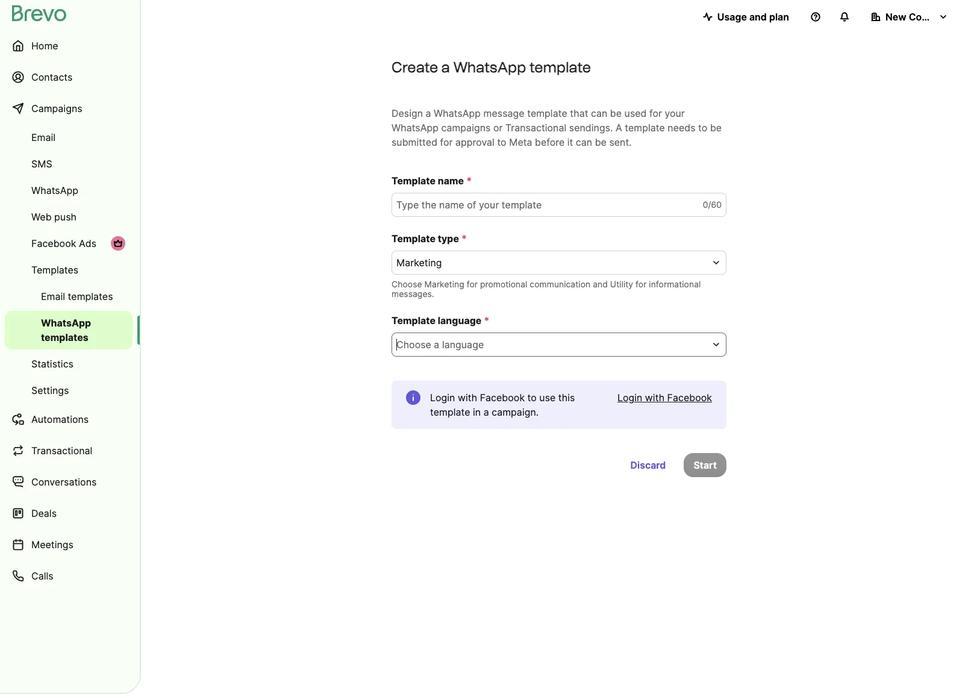 Task type: locate. For each thing, give the bounding box(es) containing it.
1 template from the top
[[392, 175, 436, 187]]

name
[[438, 175, 464, 187]]

login with facebook
[[618, 392, 712, 404]]

60
[[711, 199, 722, 210]]

0 vertical spatial email
[[31, 131, 55, 143]]

or
[[493, 122, 503, 134]]

whatsapp templates link
[[5, 311, 133, 350]]

to left use
[[528, 392, 537, 404]]

start
[[694, 459, 717, 471]]

facebook for login with facebook to use this template in a campaign.
[[480, 392, 525, 404]]

*
[[466, 175, 472, 187], [462, 233, 467, 245], [484, 315, 490, 327]]

facebook inside the login with facebook to use this template in a campaign.
[[480, 392, 525, 404]]

can right it
[[576, 136, 592, 148]]

email down templates
[[41, 290, 65, 303]]

email up sms
[[31, 131, 55, 143]]

template inside the login with facebook to use this template in a campaign.
[[430, 406, 470, 418]]

a inside the login with facebook to use this template in a campaign.
[[484, 406, 489, 418]]

for down campaigns
[[440, 136, 453, 148]]

new company
[[886, 11, 954, 23]]

1 vertical spatial language
[[442, 339, 484, 351]]

a for choose
[[434, 339, 440, 351]]

a right design
[[426, 107, 431, 119]]

email
[[31, 131, 55, 143], [41, 290, 65, 303]]

template
[[392, 175, 436, 187], [392, 233, 436, 245], [392, 315, 436, 327]]

conversations
[[31, 476, 97, 488]]

0 horizontal spatial transactional
[[31, 445, 92, 457]]

it
[[567, 136, 573, 148]]

0 vertical spatial be
[[610, 107, 622, 119]]

contacts
[[31, 71, 73, 83]]

marketing inside popup button
[[397, 257, 442, 269]]

1 horizontal spatial transactional
[[506, 122, 567, 134]]

settings
[[31, 384, 69, 397]]

be right needs
[[710, 122, 722, 134]]

be down the sendings.
[[595, 136, 607, 148]]

use
[[540, 392, 556, 404]]

language down template language *
[[442, 339, 484, 351]]

ads
[[79, 237, 96, 249]]

1 horizontal spatial with
[[645, 392, 665, 404]]

template for template language
[[392, 315, 436, 327]]

with for login with facebook
[[645, 392, 665, 404]]

a right create
[[442, 58, 450, 76]]

before
[[535, 136, 565, 148]]

* down the promotional
[[484, 315, 490, 327]]

0 vertical spatial transactional
[[506, 122, 567, 134]]

usage and plan
[[718, 11, 789, 23]]

2 login from the left
[[618, 392, 643, 404]]

1 horizontal spatial facebook
[[480, 392, 525, 404]]

2 vertical spatial template
[[392, 315, 436, 327]]

1 vertical spatial choose
[[397, 339, 431, 351]]

new
[[886, 11, 907, 23]]

email templates link
[[5, 284, 133, 309]]

campaigns link
[[5, 94, 133, 123]]

2 with from the left
[[645, 392, 665, 404]]

email for email templates
[[41, 290, 65, 303]]

2 vertical spatial to
[[528, 392, 537, 404]]

template down messages. at left top
[[392, 315, 436, 327]]

* right the name
[[466, 175, 472, 187]]

to right needs
[[698, 122, 708, 134]]

0 vertical spatial choose
[[392, 279, 422, 289]]

a
[[616, 122, 622, 134]]

alert
[[392, 381, 727, 429]]

whatsapp down "email templates" link
[[41, 317, 91, 329]]

1 vertical spatial email
[[41, 290, 65, 303]]

1 vertical spatial templates
[[41, 331, 88, 343]]

0 horizontal spatial login
[[430, 392, 455, 404]]

choose marketing for promotional communication and utility for informational messages.
[[392, 279, 701, 299]]

meetings link
[[5, 530, 133, 559]]

1 vertical spatial to
[[497, 136, 507, 148]]

choose inside choose marketing for promotional communication and utility for informational messages.
[[392, 279, 422, 289]]

design a whatsapp message template that can be used for your whatsapp campaigns or transactional sendings. a template needs to be submitted for approval to meta before it can be sent.
[[392, 107, 722, 148]]

0 horizontal spatial and
[[593, 279, 608, 289]]

1 horizontal spatial and
[[750, 11, 767, 23]]

2 vertical spatial *
[[484, 315, 490, 327]]

choose for choose marketing for promotional communication and utility for informational messages.
[[392, 279, 422, 289]]

home link
[[5, 31, 133, 60]]

login inside the login with facebook to use this template in a campaign.
[[430, 392, 455, 404]]

templates up the statistics link
[[41, 331, 88, 343]]

1 vertical spatial and
[[593, 279, 608, 289]]

1 horizontal spatial to
[[528, 392, 537, 404]]

for
[[650, 107, 662, 119], [440, 136, 453, 148], [467, 279, 478, 289], [636, 279, 647, 289]]

choose up template language *
[[392, 279, 422, 289]]

plan
[[769, 11, 789, 23]]

2 horizontal spatial be
[[710, 122, 722, 134]]

automations link
[[5, 405, 133, 434]]

language up choose a language
[[438, 315, 482, 327]]

1 vertical spatial transactional
[[31, 445, 92, 457]]

templates
[[68, 290, 113, 303], [41, 331, 88, 343]]

choose
[[392, 279, 422, 289], [397, 339, 431, 351]]

template left in
[[430, 406, 470, 418]]

with inside the login with facebook to use this template in a campaign.
[[458, 392, 477, 404]]

0 horizontal spatial with
[[458, 392, 477, 404]]

calls
[[31, 570, 53, 582]]

new company button
[[862, 5, 958, 29]]

statistics link
[[5, 352, 133, 376]]

email link
[[5, 125, 133, 149]]

template
[[530, 58, 591, 76], [527, 107, 567, 119], [625, 122, 665, 134], [430, 406, 470, 418]]

1 vertical spatial *
[[462, 233, 467, 245]]

template for template type
[[392, 233, 436, 245]]

template up before
[[527, 107, 567, 119]]

choose for choose a language
[[397, 339, 431, 351]]

and left utility on the top right of page
[[593, 279, 608, 289]]

facebook
[[31, 237, 76, 249], [480, 392, 525, 404], [667, 392, 712, 404]]

for right utility on the top right of page
[[636, 279, 647, 289]]

sms link
[[5, 152, 133, 176]]

0 vertical spatial to
[[698, 122, 708, 134]]

to down or
[[497, 136, 507, 148]]

with for login with facebook to use this template in a campaign.
[[458, 392, 477, 404]]

choose inside popup button
[[397, 339, 431, 351]]

a inside popup button
[[434, 339, 440, 351]]

a down template language *
[[434, 339, 440, 351]]

be
[[610, 107, 622, 119], [710, 122, 722, 134], [595, 136, 607, 148]]

language
[[438, 315, 482, 327], [442, 339, 484, 351]]

1 login from the left
[[430, 392, 455, 404]]

1 vertical spatial template
[[392, 233, 436, 245]]

templates down templates link
[[68, 290, 113, 303]]

for left your on the right top of page
[[650, 107, 662, 119]]

template left the name
[[392, 175, 436, 187]]

approval
[[456, 136, 495, 148]]

marketing down template type *
[[397, 257, 442, 269]]

marketing up template language *
[[425, 279, 464, 289]]

Type the name of your template text field
[[392, 193, 727, 217]]

/
[[708, 199, 711, 210]]

* right type
[[462, 233, 467, 245]]

2 template from the top
[[392, 233, 436, 245]]

whatsapp
[[453, 58, 526, 76], [434, 107, 481, 119], [392, 122, 439, 134], [31, 184, 78, 196], [41, 317, 91, 329]]

messages.
[[392, 289, 434, 299]]

sendings.
[[569, 122, 613, 134]]

your
[[665, 107, 685, 119]]

marketing inside choose marketing for promotional communication and utility for informational messages.
[[425, 279, 464, 289]]

1 vertical spatial be
[[710, 122, 722, 134]]

login
[[430, 392, 455, 404], [618, 392, 643, 404]]

2 horizontal spatial facebook
[[667, 392, 712, 404]]

to
[[698, 122, 708, 134], [497, 136, 507, 148], [528, 392, 537, 404]]

create
[[392, 58, 438, 76]]

and
[[750, 11, 767, 23], [593, 279, 608, 289]]

0 vertical spatial templates
[[68, 290, 113, 303]]

a right in
[[484, 406, 489, 418]]

transactional down automations
[[31, 445, 92, 457]]

2 vertical spatial be
[[595, 136, 607, 148]]

and inside choose marketing for promotional communication and utility for informational messages.
[[593, 279, 608, 289]]

utility
[[610, 279, 633, 289]]

with
[[458, 392, 477, 404], [645, 392, 665, 404]]

1 horizontal spatial be
[[610, 107, 622, 119]]

* for template name *
[[466, 175, 472, 187]]

templates inside whatsapp templates
[[41, 331, 88, 343]]

3 template from the top
[[392, 315, 436, 327]]

None field
[[397, 337, 707, 352]]

1 with from the left
[[458, 392, 477, 404]]

0 vertical spatial and
[[750, 11, 767, 23]]

facebook ads link
[[5, 231, 133, 256]]

0 vertical spatial template
[[392, 175, 436, 187]]

can
[[591, 107, 608, 119], [576, 136, 592, 148]]

0 vertical spatial *
[[466, 175, 472, 187]]

and left plan
[[750, 11, 767, 23]]

template left type
[[392, 233, 436, 245]]

a inside design a whatsapp message template that can be used for your whatsapp campaigns or transactional sendings. a template needs to be submitted for approval to meta before it can be sent.
[[426, 107, 431, 119]]

0 horizontal spatial be
[[595, 136, 607, 148]]

whatsapp up web push
[[31, 184, 78, 196]]

0 vertical spatial marketing
[[397, 257, 442, 269]]

transactional
[[506, 122, 567, 134], [31, 445, 92, 457]]

for left the promotional
[[467, 279, 478, 289]]

1 horizontal spatial login
[[618, 392, 643, 404]]

choose down template language *
[[397, 339, 431, 351]]

meetings
[[31, 539, 73, 551]]

1 vertical spatial marketing
[[425, 279, 464, 289]]

template down "used"
[[625, 122, 665, 134]]

can up the sendings.
[[591, 107, 608, 119]]

be up a
[[610, 107, 622, 119]]

transactional up before
[[506, 122, 567, 134]]

to inside the login with facebook to use this template in a campaign.
[[528, 392, 537, 404]]



Task type: describe. For each thing, give the bounding box(es) containing it.
communication
[[530, 279, 591, 289]]

web
[[31, 211, 52, 223]]

0
[[703, 199, 708, 210]]

template name *
[[392, 175, 472, 187]]

0 vertical spatial can
[[591, 107, 608, 119]]

discard
[[631, 459, 666, 471]]

company
[[909, 11, 954, 23]]

transactional inside design a whatsapp message template that can be used for your whatsapp campaigns or transactional sendings. a template needs to be submitted for approval to meta before it can be sent.
[[506, 122, 567, 134]]

transactional link
[[5, 436, 133, 465]]

language inside popup button
[[442, 339, 484, 351]]

2 horizontal spatial to
[[698, 122, 708, 134]]

sms
[[31, 158, 52, 170]]

templates
[[31, 264, 78, 276]]

marketing button
[[392, 251, 727, 275]]

login with facebook to use this template in a campaign.
[[430, 392, 575, 418]]

0 / 60
[[703, 199, 722, 210]]

campaigns
[[441, 122, 491, 134]]

0 vertical spatial language
[[438, 315, 482, 327]]

0 horizontal spatial facebook
[[31, 237, 76, 249]]

whatsapp link
[[5, 178, 133, 202]]

deals link
[[5, 499, 133, 528]]

usage and plan button
[[693, 5, 799, 29]]

* for template language *
[[484, 315, 490, 327]]

and inside button
[[750, 11, 767, 23]]

whatsapp templates
[[41, 317, 91, 343]]

templates for email templates
[[68, 290, 113, 303]]

meta
[[509, 136, 532, 148]]

transactional inside the transactional link
[[31, 445, 92, 457]]

campaigns
[[31, 102, 82, 114]]

type
[[438, 233, 459, 245]]

facebook ads
[[31, 237, 96, 249]]

automations
[[31, 413, 89, 425]]

1 vertical spatial can
[[576, 136, 592, 148]]

whatsapp up message
[[453, 58, 526, 76]]

template type *
[[392, 233, 467, 245]]

0 horizontal spatial to
[[497, 136, 507, 148]]

design
[[392, 107, 423, 119]]

conversations link
[[5, 468, 133, 497]]

templates link
[[5, 258, 133, 282]]

calls link
[[5, 562, 133, 591]]

needs
[[668, 122, 696, 134]]

none field inside choose a language popup button
[[397, 337, 707, 352]]

web push link
[[5, 205, 133, 229]]

settings link
[[5, 378, 133, 403]]

submitted
[[392, 136, 438, 148]]

facebook for login with facebook
[[667, 392, 712, 404]]

promotional
[[480, 279, 528, 289]]

create a whatsapp template
[[392, 58, 591, 76]]

whatsapp inside "link"
[[31, 184, 78, 196]]

login for login with facebook
[[618, 392, 643, 404]]

usage
[[718, 11, 747, 23]]

used
[[625, 107, 647, 119]]

template language *
[[392, 315, 490, 327]]

whatsapp up campaigns
[[434, 107, 481, 119]]

this
[[559, 392, 575, 404]]

a for design
[[426, 107, 431, 119]]

deals
[[31, 507, 57, 519]]

email for email
[[31, 131, 55, 143]]

template up that
[[530, 58, 591, 76]]

home
[[31, 40, 58, 52]]

message
[[484, 107, 525, 119]]

templates for whatsapp templates
[[41, 331, 88, 343]]

campaign.
[[492, 406, 539, 418]]

sent.
[[609, 136, 632, 148]]

in
[[473, 406, 481, 418]]

choose a language button
[[392, 333, 727, 357]]

alert containing login with facebook to use this template in a campaign.
[[392, 381, 727, 429]]

whatsapp up submitted
[[392, 122, 439, 134]]

push
[[54, 211, 77, 223]]

statistics
[[31, 358, 73, 370]]

a for create
[[442, 58, 450, 76]]

login with facebook link
[[618, 390, 712, 405]]

choose a language
[[397, 339, 484, 351]]

template for template name
[[392, 175, 436, 187]]

that
[[570, 107, 588, 119]]

login for login with facebook to use this template in a campaign.
[[430, 392, 455, 404]]

web push
[[31, 211, 77, 223]]

left___rvooi image
[[113, 239, 123, 248]]

discard button
[[621, 453, 676, 477]]

* for template type *
[[462, 233, 467, 245]]

start button
[[684, 453, 727, 477]]

informational
[[649, 279, 701, 289]]

contacts link
[[5, 63, 133, 92]]

email templates
[[41, 290, 113, 303]]



Task type: vqa. For each thing, say whether or not it's contained in the screenshot.
field within the Choose a language POPUP BUTTON
yes



